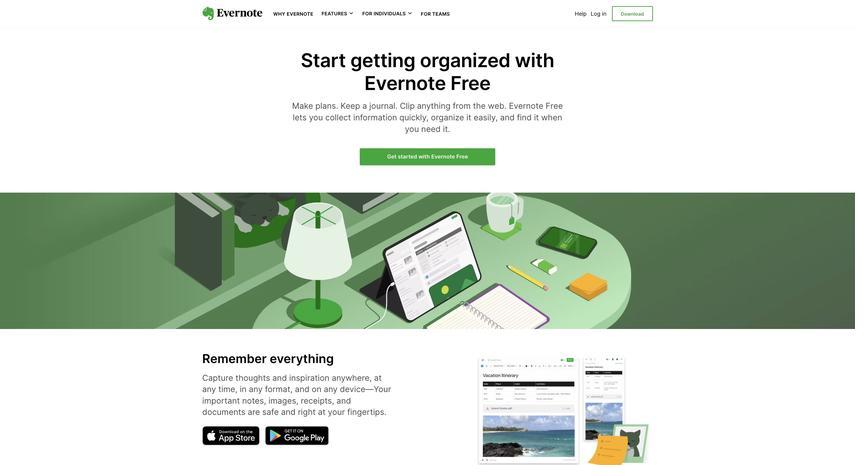 Task type: describe. For each thing, give the bounding box(es) containing it.
get started with evernote free
[[387, 153, 468, 160]]

important
[[202, 396, 240, 406]]

web.
[[488, 101, 507, 111]]

with inside start getting organized with evernote free
[[515, 49, 555, 72]]

plans.
[[316, 101, 339, 111]]

anywhere,
[[332, 374, 372, 383]]

in inside capture thoughts and inspiration anywhere, at any time, in any format, and on any device—your important notes, images, receipts, and documents are safe and right at your fingertips.
[[240, 385, 247, 395]]

log in
[[591, 10, 607, 17]]

1 it from the left
[[467, 113, 472, 123]]

why evernote
[[273, 11, 314, 17]]

easily,
[[474, 113, 498, 123]]

free inside start getting organized with evernote free
[[451, 72, 491, 95]]

and down inspiration
[[295, 385, 310, 395]]

why evernote link
[[273, 10, 314, 17]]

1 vertical spatial you
[[405, 124, 419, 134]]

everything
[[270, 352, 334, 367]]

3 any from the left
[[324, 385, 338, 395]]

on
[[312, 385, 322, 395]]

when
[[542, 113, 563, 123]]

right
[[298, 408, 316, 418]]

log
[[591, 10, 601, 17]]

get
[[387, 153, 397, 160]]

illustration of many devices using evernote image
[[0, 193, 856, 342]]

0 vertical spatial at
[[374, 374, 382, 383]]

evernote right why
[[287, 11, 314, 17]]

documents
[[202, 408, 246, 418]]

log in link
[[591, 10, 607, 17]]

notes,
[[242, 396, 266, 406]]

device—your
[[340, 385, 391, 395]]

remember
[[202, 352, 267, 367]]

and inside make plans. keep a journal. clip anything from the web. evernote free lets you collect information quickly, organize it easily, and find it when you need it.
[[500, 113, 515, 123]]

make plans. keep a journal. clip anything from the web. evernote free lets you collect information quickly, organize it easily, and find it when you need it.
[[292, 101, 563, 134]]

teams
[[433, 11, 450, 17]]

and down images,
[[281, 408, 296, 418]]

2 it from the left
[[534, 113, 539, 123]]

help link
[[575, 10, 587, 17]]

capture thoughts and inspiration anywhere, at any time, in any format, and on any device—your important notes, images, receipts, and documents are safe and right at your fingertips.
[[202, 374, 391, 418]]

collect
[[326, 113, 351, 123]]

from
[[453, 101, 471, 111]]

format,
[[265, 385, 293, 395]]

evernote inside "link"
[[432, 153, 455, 160]]

thoughts
[[236, 374, 270, 383]]

your
[[328, 408, 345, 418]]

for individuals button
[[363, 10, 413, 17]]

evernote inside start getting organized with evernote free
[[365, 72, 446, 95]]

why
[[273, 11, 286, 17]]

capture
[[202, 374, 233, 383]]

start
[[301, 49, 346, 72]]

receipts,
[[301, 396, 334, 406]]

get started with evernote free link
[[360, 149, 496, 166]]



Task type: locate. For each thing, give the bounding box(es) containing it.
a
[[363, 101, 367, 111]]

1 horizontal spatial in
[[602, 10, 607, 17]]

download link
[[612, 6, 653, 21]]

1 vertical spatial with
[[419, 153, 430, 160]]

0 vertical spatial with
[[515, 49, 555, 72]]

remember everything
[[202, 352, 334, 367]]

make
[[292, 101, 313, 111]]

the
[[473, 101, 486, 111]]

download
[[621, 11, 644, 17]]

and up format,
[[273, 374, 287, 383]]

any right "on"
[[324, 385, 338, 395]]

find
[[517, 113, 532, 123]]

in
[[602, 10, 607, 17], [240, 385, 247, 395]]

in down thoughts
[[240, 385, 247, 395]]

for left "individuals"
[[363, 11, 373, 16]]

0 horizontal spatial you
[[309, 113, 323, 123]]

for teams link
[[421, 10, 450, 17]]

lets
[[293, 113, 307, 123]]

you
[[309, 113, 323, 123], [405, 124, 419, 134]]

0 vertical spatial free
[[451, 72, 491, 95]]

start getting organized with evernote free
[[301, 49, 555, 95]]

organize
[[431, 113, 464, 123]]

1 horizontal spatial at
[[374, 374, 382, 383]]

capture everything with evernote image
[[476, 353, 653, 466]]

organized
[[420, 49, 511, 72]]

information
[[354, 113, 397, 123]]

for for for teams
[[421, 11, 431, 17]]

need
[[422, 124, 441, 134]]

keep
[[341, 101, 360, 111]]

0 horizontal spatial it
[[467, 113, 472, 123]]

0 horizontal spatial at
[[318, 408, 326, 418]]

free inside make plans. keep a journal. clip anything from the web. evernote free lets you collect information quickly, organize it easily, and find it when you need it.
[[546, 101, 563, 111]]

are
[[248, 408, 260, 418]]

1 horizontal spatial any
[[249, 385, 263, 395]]

1 vertical spatial free
[[546, 101, 563, 111]]

2 vertical spatial free
[[457, 153, 468, 160]]

2 any from the left
[[249, 385, 263, 395]]

0 horizontal spatial in
[[240, 385, 247, 395]]

it right find
[[534, 113, 539, 123]]

1 horizontal spatial with
[[515, 49, 555, 72]]

anything
[[417, 101, 451, 111]]

evernote inside make plans. keep a journal. clip anything from the web. evernote free lets you collect information quickly, organize it easily, and find it when you need it.
[[509, 101, 544, 111]]

free inside "link"
[[457, 153, 468, 160]]

evernote
[[287, 11, 314, 17], [365, 72, 446, 95], [509, 101, 544, 111], [432, 153, 455, 160]]

1 vertical spatial in
[[240, 385, 247, 395]]

with
[[515, 49, 555, 72], [419, 153, 430, 160]]

features button
[[322, 10, 354, 17]]

images,
[[269, 396, 299, 406]]

at
[[374, 374, 382, 383], [318, 408, 326, 418]]

it
[[467, 113, 472, 123], [534, 113, 539, 123]]

1 horizontal spatial for
[[421, 11, 431, 17]]

it down the from
[[467, 113, 472, 123]]

at down the receipts,
[[318, 408, 326, 418]]

help
[[575, 10, 587, 17]]

0 horizontal spatial any
[[202, 385, 216, 395]]

clip
[[400, 101, 415, 111]]

time,
[[219, 385, 238, 395]]

safe
[[262, 408, 279, 418]]

features
[[322, 11, 348, 16]]

any down capture
[[202, 385, 216, 395]]

in right log
[[602, 10, 607, 17]]

0 horizontal spatial with
[[419, 153, 430, 160]]

for for for individuals
[[363, 11, 373, 16]]

0 vertical spatial in
[[602, 10, 607, 17]]

fingertips.
[[348, 408, 387, 418]]

1 horizontal spatial you
[[405, 124, 419, 134]]

for individuals
[[363, 11, 406, 16]]

started
[[398, 153, 417, 160]]

2 horizontal spatial any
[[324, 385, 338, 395]]

you down the plans.
[[309, 113, 323, 123]]

for
[[363, 11, 373, 16], [421, 11, 431, 17]]

for inside button
[[363, 11, 373, 16]]

evernote down it.
[[432, 153, 455, 160]]

journal.
[[370, 101, 398, 111]]

it.
[[443, 124, 450, 134]]

1 horizontal spatial it
[[534, 113, 539, 123]]

0 horizontal spatial for
[[363, 11, 373, 16]]

inspiration
[[289, 374, 330, 383]]

with inside get started with evernote free "link"
[[419, 153, 430, 160]]

evernote logo image
[[202, 7, 262, 20]]

for teams
[[421, 11, 450, 17]]

and up your
[[337, 396, 351, 406]]

at up device—your
[[374, 374, 382, 383]]

evernote up find
[[509, 101, 544, 111]]

quickly,
[[400, 113, 429, 123]]

for inside for teams "link"
[[421, 11, 431, 17]]

0 vertical spatial you
[[309, 113, 323, 123]]

1 vertical spatial at
[[318, 408, 326, 418]]

getting
[[351, 49, 416, 72]]

individuals
[[374, 11, 406, 16]]

evernote up clip
[[365, 72, 446, 95]]

and
[[500, 113, 515, 123], [273, 374, 287, 383], [295, 385, 310, 395], [337, 396, 351, 406], [281, 408, 296, 418]]

you down the quickly,
[[405, 124, 419, 134]]

any up notes, at the bottom
[[249, 385, 263, 395]]

free
[[451, 72, 491, 95], [546, 101, 563, 111], [457, 153, 468, 160]]

and down web.
[[500, 113, 515, 123]]

for left teams
[[421, 11, 431, 17]]

1 any from the left
[[202, 385, 216, 395]]

any
[[202, 385, 216, 395], [249, 385, 263, 395], [324, 385, 338, 395]]



Task type: vqa. For each thing, say whether or not it's contained in the screenshot.
Explore 'button'
no



